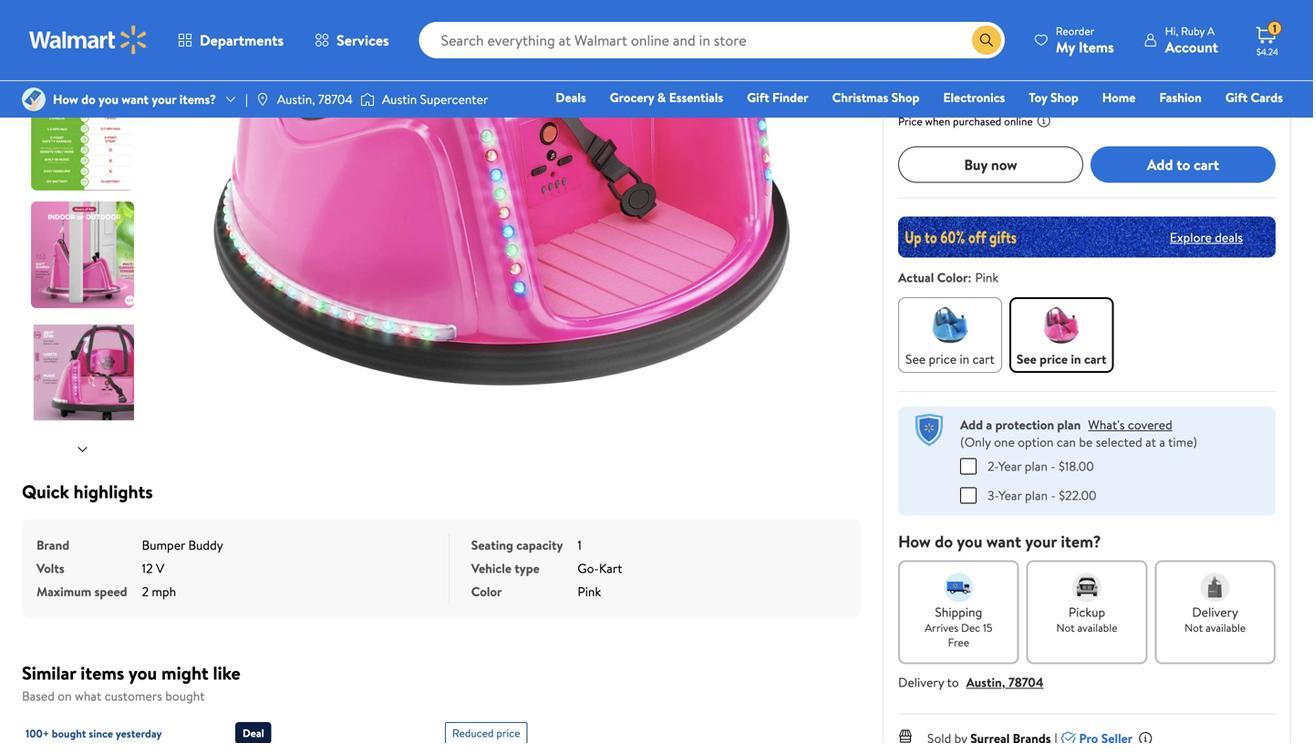 Task type: locate. For each thing, give the bounding box(es) containing it.
services
[[337, 30, 389, 50]]

0 vertical spatial to
[[1177, 154, 1190, 174]]

you down 3-year plan - $22.00 option
[[957, 530, 982, 553]]

1 horizontal spatial shop
[[1050, 88, 1078, 106]]

- for $22.00
[[1051, 486, 1056, 504]]

in right the search icon at right
[[1007, 23, 1027, 59]]

year for 3-
[[998, 486, 1022, 504]]

0 vertical spatial add
[[1147, 154, 1173, 174]]

registry
[[1073, 114, 1119, 132]]

1 inside 1 vehicle type
[[578, 536, 582, 554]]

delivery down intent image for delivery
[[1192, 603, 1238, 621]]

1 horizontal spatial not
[[1185, 620, 1203, 636]]

delivery to austin, 78704
[[898, 673, 1044, 691]]

austin, 78704 button
[[966, 673, 1044, 691]]

0 horizontal spatial you
[[99, 90, 118, 108]]

bumper buddy 12v 2-speed ride on electric bumper car for kids & toddlers, boys & girls remote control, baby toy gifts cars toys for 18 months toddler-5 year old kid image
[[210, 0, 794, 387]]

now
[[991, 154, 1017, 174]]

1 horizontal spatial how
[[898, 530, 931, 553]]

$22.00
[[1059, 486, 1097, 504]]

similar
[[22, 660, 76, 686]]

in inside see price in cart you save $150.00
[[1007, 23, 1027, 59]]

1 vertical spatial your
[[1025, 530, 1057, 553]]

0 horizontal spatial see price in cart
[[905, 350, 995, 368]]

not inside pickup not available
[[1056, 620, 1075, 636]]

registry link
[[1065, 113, 1128, 133]]

0 horizontal spatial not
[[1056, 620, 1075, 636]]

- left $22.00
[[1051, 486, 1056, 504]]

2 shop from the left
[[1050, 88, 1078, 106]]

3-
[[988, 486, 998, 504]]

0 vertical spatial plan
[[1057, 416, 1081, 434]]

shop right toy
[[1050, 88, 1078, 106]]

1 vertical spatial you
[[957, 530, 982, 553]]

gift left finder
[[747, 88, 769, 106]]

1 horizontal spatial your
[[1025, 530, 1057, 553]]

available for pickup
[[1077, 620, 1117, 636]]

items?
[[179, 90, 216, 108]]

2-year plan - $18.00
[[988, 457, 1094, 475]]

1 gift from the left
[[747, 88, 769, 106]]

to down debit
[[1177, 154, 1190, 174]]

mph
[[152, 583, 176, 600]]

2 not from the left
[[1185, 620, 1203, 636]]

arrives
[[925, 620, 958, 636]]

0 horizontal spatial delivery
[[898, 673, 944, 691]]

gift cards registry
[[1073, 88, 1283, 132]]

1 for 1
[[1273, 21, 1277, 36]]

1 horizontal spatial austin,
[[966, 673, 1005, 691]]

intent image for pickup image
[[1072, 573, 1101, 602]]

1 vertical spatial pink
[[578, 583, 601, 600]]

2 horizontal spatial you
[[957, 530, 982, 553]]

2-
[[988, 457, 998, 475]]

0 vertical spatial bought
[[165, 687, 205, 705]]

add for add a protection plan what's covered (only one option can be selected at a time)
[[960, 416, 983, 434]]

0 horizontal spatial see price in cart button
[[898, 297, 1002, 373]]

delivery
[[1192, 603, 1238, 621], [898, 673, 944, 691]]

shop
[[891, 88, 919, 106], [1050, 88, 1078, 106]]

hi,
[[1165, 23, 1178, 39]]

how
[[53, 90, 78, 108], [898, 530, 931, 553]]

1 horizontal spatial do
[[935, 530, 953, 553]]

how
[[1043, 91, 1066, 109]]

deal
[[243, 725, 264, 741]]

1 not from the left
[[1056, 620, 1075, 636]]

1 horizontal spatial in
[[1007, 23, 1027, 59]]

not down "intent image for pickup"
[[1056, 620, 1075, 636]]

1 horizontal spatial 78704
[[1008, 673, 1044, 691]]

austin
[[382, 90, 417, 108]]

not inside delivery not available
[[1185, 620, 1203, 636]]

gift left cards
[[1225, 88, 1248, 106]]

buy
[[964, 154, 988, 174]]

plan down option
[[1025, 457, 1048, 475]]

1 horizontal spatial bought
[[165, 687, 205, 705]]

0 vertical spatial how
[[53, 90, 78, 108]]

you down walmart image
[[99, 90, 118, 108]]

see up protection
[[1017, 350, 1037, 368]]

2
[[142, 583, 149, 600]]

seating capacity
[[471, 536, 563, 554]]

shop up price
[[891, 88, 919, 106]]

see up you
[[898, 23, 938, 59]]

1 vertical spatial want
[[986, 530, 1021, 553]]

gift finder
[[747, 88, 808, 106]]

0 horizontal spatial gift
[[747, 88, 769, 106]]

2 see price in cart button from the left
[[1009, 297, 1114, 373]]

learn how button
[[1009, 91, 1066, 110]]

walmart image
[[29, 26, 148, 55]]

do up intent image for shipping
[[935, 530, 953, 553]]

1 vertical spatial plan
[[1025, 457, 1048, 475]]

2 available from the left
[[1206, 620, 1246, 636]]

1 horizontal spatial to
[[1177, 154, 1190, 174]]

yesterday
[[116, 726, 162, 741]]

gift inside gift cards registry
[[1225, 88, 1248, 106]]

1 vertical spatial 1
[[578, 536, 582, 554]]

1 vertical spatial 78704
[[1008, 673, 1044, 691]]

100+ bought since yesterday
[[26, 726, 162, 741]]

to for add
[[1177, 154, 1190, 174]]

to inside add to cart button
[[1177, 154, 1190, 174]]

to down free
[[947, 673, 959, 691]]

add left one
[[960, 416, 983, 434]]

cards
[[1251, 88, 1283, 106]]

1 horizontal spatial delivery
[[1192, 603, 1238, 621]]

1 horizontal spatial add
[[1147, 154, 1173, 174]]

deals link
[[547, 88, 594, 107]]

grocery
[[610, 88, 654, 106]]

0 horizontal spatial do
[[81, 90, 95, 108]]

0 horizontal spatial to
[[947, 673, 959, 691]]

one debit
[[1143, 114, 1205, 132]]

1 up $4.24
[[1273, 21, 1277, 36]]

1 vertical spatial add
[[960, 416, 983, 434]]

online
[[1004, 114, 1033, 129]]

shop for christmas shop
[[891, 88, 919, 106]]

you inside similar items you might like based on what customers bought
[[129, 660, 157, 686]]

|
[[245, 90, 248, 108]]

in for second see price in cart button from the left
[[1071, 350, 1081, 368]]

bought
[[165, 687, 205, 705], [52, 726, 86, 741]]

on
[[58, 687, 72, 705]]

0 horizontal spatial your
[[152, 90, 176, 108]]

1 vertical spatial bought
[[52, 726, 86, 741]]

might
[[161, 660, 209, 686]]

1 horizontal spatial see price in cart button
[[1009, 297, 1114, 373]]

3-Year plan - $22.00 checkbox
[[960, 487, 977, 504]]

0 horizontal spatial want
[[122, 90, 149, 108]]

pickup
[[1069, 603, 1105, 621]]

in down :
[[960, 350, 969, 368]]

add down one
[[1147, 154, 1173, 174]]

2 - from the top
[[1051, 486, 1056, 504]]

1 vertical spatial delivery
[[898, 673, 944, 691]]

1 vertical spatial to
[[947, 673, 959, 691]]

your left item?
[[1025, 530, 1057, 553]]

1 horizontal spatial gift
[[1225, 88, 1248, 106]]

1 horizontal spatial pink
[[975, 269, 999, 286]]

plan down the 2-year plan - $18.00
[[1025, 486, 1048, 504]]

0 horizontal spatial in
[[960, 350, 969, 368]]

buddy
[[188, 536, 223, 554]]

see price in cart up wpp logo
[[905, 350, 995, 368]]

price right reduced
[[496, 725, 520, 741]]

1 for 1 vehicle type
[[578, 536, 582, 554]]

available down "intent image for pickup"
[[1077, 620, 1117, 636]]

home
[[1102, 88, 1136, 106]]

0 vertical spatial do
[[81, 90, 95, 108]]

fashion link
[[1151, 88, 1210, 107]]

wpp logo image
[[913, 414, 946, 447]]

kart
[[599, 559, 622, 577]]

 image
[[360, 90, 375, 109]]

available inside pickup not available
[[1077, 620, 1117, 636]]

you
[[99, 90, 118, 108], [957, 530, 982, 553], [129, 660, 157, 686]]

0 horizontal spatial how
[[53, 90, 78, 108]]

austin, down free
[[966, 673, 1005, 691]]

a right at
[[1159, 433, 1165, 451]]

your left items?
[[152, 90, 176, 108]]

how do you want your item?
[[898, 530, 1101, 553]]

capacity
[[516, 536, 563, 554]]

walmart+ link
[[1220, 113, 1291, 133]]

1 vertical spatial color
[[471, 583, 502, 600]]

0 vertical spatial your
[[152, 90, 176, 108]]

option
[[1018, 433, 1054, 451]]

actual color list
[[894, 294, 1279, 377]]

1 available from the left
[[1077, 620, 1117, 636]]

1 vertical spatial austin,
[[966, 673, 1005, 691]]

not for delivery
[[1185, 620, 1203, 636]]

cart down debit
[[1194, 154, 1219, 174]]

not down intent image for delivery
[[1185, 620, 1203, 636]]

how down walmart image
[[53, 90, 78, 108]]

delivery down arrives
[[898, 673, 944, 691]]

2 gift from the left
[[1225, 88, 1248, 106]]

add a protection plan what's covered (only one option can be selected at a time)
[[960, 416, 1197, 451]]

0 horizontal spatial shop
[[891, 88, 919, 106]]

austin, right "|"
[[277, 90, 315, 108]]

1 vertical spatial year
[[998, 486, 1022, 504]]

essentials
[[669, 88, 723, 106]]

1 vertical spatial how
[[898, 530, 931, 553]]

walmart+
[[1229, 114, 1283, 132]]

add
[[1147, 154, 1173, 174], [960, 416, 983, 434]]

1 horizontal spatial you
[[129, 660, 157, 686]]

0 horizontal spatial bought
[[52, 726, 86, 741]]

in for first see price in cart button from the left
[[960, 350, 969, 368]]

add inside add a protection plan what's covered (only one option can be selected at a time)
[[960, 416, 983, 434]]

shop inside toy shop link
[[1050, 88, 1078, 106]]

year right 3-year plan - $22.00 option
[[998, 486, 1022, 504]]

available down intent image for delivery
[[1206, 620, 1246, 636]]

1 see price in cart from the left
[[905, 350, 995, 368]]

gift for cards
[[1225, 88, 1248, 106]]

1 up go-
[[578, 536, 582, 554]]

2 year from the top
[[998, 486, 1022, 504]]

bumper buddy 12v 2-speed ride on electric bumper car for kids & toddlers, boys & girls remote control, baby toy gifts cars toys for 18 months toddler-5 year old kid - image 4 of 9 image
[[31, 202, 138, 308]]

similar items you might like based on what customers bought
[[22, 660, 241, 705]]

 image down walmart image
[[22, 88, 46, 111]]

not
[[1056, 620, 1075, 636], [1185, 620, 1203, 636]]

free
[[948, 635, 969, 650]]

0 horizontal spatial available
[[1077, 620, 1117, 636]]

0 vertical spatial 78704
[[318, 90, 353, 108]]

shop inside christmas shop link
[[891, 88, 919, 106]]

1 vertical spatial do
[[935, 530, 953, 553]]

1
[[1273, 21, 1277, 36], [578, 536, 582, 554]]

add to cart
[[1147, 154, 1219, 174]]

0 vertical spatial austin,
[[277, 90, 315, 108]]

you up customers
[[129, 660, 157, 686]]

Search search field
[[419, 22, 1005, 58]]

 image
[[22, 88, 46, 111], [255, 92, 270, 107]]

cart up (only at bottom right
[[972, 350, 995, 368]]

see up wpp logo
[[905, 350, 926, 368]]

want down 3-
[[986, 530, 1021, 553]]

do
[[81, 90, 95, 108], [935, 530, 953, 553]]

one
[[1143, 114, 1171, 132]]

1 shop from the left
[[891, 88, 919, 106]]

1 year from the top
[[998, 457, 1022, 475]]

1 horizontal spatial  image
[[255, 92, 270, 107]]

pink right :
[[975, 269, 999, 286]]

2 vertical spatial plan
[[1025, 486, 1048, 504]]

2 see price in cart from the left
[[1017, 350, 1106, 368]]

 image right "|"
[[255, 92, 270, 107]]

v
[[156, 559, 164, 577]]

color right actual
[[937, 269, 968, 286]]

0 horizontal spatial pink
[[578, 583, 601, 600]]

12
[[142, 559, 153, 577]]

1 - from the top
[[1051, 457, 1056, 475]]

color down vehicle
[[471, 583, 502, 600]]

0 vertical spatial -
[[1051, 457, 1056, 475]]

price up protection
[[1040, 350, 1068, 368]]

- left $18.00
[[1051, 457, 1056, 475]]

shop for toy shop
[[1050, 88, 1078, 106]]

0 horizontal spatial  image
[[22, 88, 46, 111]]

78704
[[318, 90, 353, 108], [1008, 673, 1044, 691]]

0 horizontal spatial austin,
[[277, 90, 315, 108]]

0 horizontal spatial 1
[[578, 536, 582, 554]]

cart left items
[[1033, 23, 1078, 59]]

delivery inside delivery not available
[[1192, 603, 1238, 621]]

home link
[[1094, 88, 1144, 107]]

1 horizontal spatial want
[[986, 530, 1021, 553]]

0 vertical spatial you
[[99, 90, 118, 108]]

delivery for not
[[1192, 603, 1238, 621]]

2 vertical spatial you
[[129, 660, 157, 686]]

0 vertical spatial pink
[[975, 269, 999, 286]]

cart inside button
[[1194, 154, 1219, 174]]

search icon image
[[979, 33, 994, 47]]

2 horizontal spatial in
[[1071, 350, 1081, 368]]

1 horizontal spatial 1
[[1273, 21, 1277, 36]]

0 vertical spatial year
[[998, 457, 1022, 475]]

see for second see price in cart button from the left
[[1017, 350, 1037, 368]]

do down walmart image
[[81, 90, 95, 108]]

0 vertical spatial 1
[[1273, 21, 1277, 36]]

available
[[1077, 620, 1117, 636], [1206, 620, 1246, 636]]

want for item?
[[986, 530, 1021, 553]]

gift for finder
[[747, 88, 769, 106]]

do for how do you want your item?
[[935, 530, 953, 553]]

0 vertical spatial delivery
[[1192, 603, 1238, 621]]

add inside button
[[1147, 154, 1173, 174]]

austin, 78704
[[277, 90, 353, 108]]

100+
[[26, 726, 49, 741]]

1 vertical spatial -
[[1051, 486, 1056, 504]]

pink down go-
[[578, 583, 601, 600]]

want for items?
[[122, 90, 149, 108]]

plan left what's
[[1057, 416, 1081, 434]]

in up add a protection plan what's covered (only one option can be selected at a time)
[[1071, 350, 1081, 368]]

bought right '100+'
[[52, 726, 86, 741]]

3-year plan - $22.00
[[988, 486, 1097, 504]]

year down one
[[998, 457, 1022, 475]]

a left one
[[986, 416, 992, 434]]

item?
[[1061, 530, 1101, 553]]

0 horizontal spatial add
[[960, 416, 983, 434]]

price inside see price in cart you save $150.00
[[944, 23, 1001, 59]]

1 horizontal spatial available
[[1206, 620, 1246, 636]]

0 vertical spatial want
[[122, 90, 149, 108]]

1 horizontal spatial see price in cart
[[1017, 350, 1106, 368]]

see price in cart
[[905, 350, 995, 368], [1017, 350, 1106, 368]]

1 horizontal spatial color
[[937, 269, 968, 286]]

price up $150.00
[[944, 23, 1001, 59]]

reduced
[[452, 725, 494, 741]]

see price in cart up protection
[[1017, 350, 1106, 368]]

available inside delivery not available
[[1206, 620, 1246, 636]]

want left items?
[[122, 90, 149, 108]]

how up arrives
[[898, 530, 931, 553]]

your for items?
[[152, 90, 176, 108]]

- for $18.00
[[1051, 457, 1056, 475]]

actual color : pink
[[898, 269, 999, 286]]

bought down the might
[[165, 687, 205, 705]]

0 horizontal spatial color
[[471, 583, 502, 600]]



Task type: describe. For each thing, give the bounding box(es) containing it.
like
[[213, 660, 241, 686]]

toy shop link
[[1021, 88, 1087, 107]]

how do you want your items?
[[53, 90, 216, 108]]

not for pickup
[[1056, 620, 1075, 636]]

explore deals link
[[1162, 221, 1250, 253]]

go-
[[578, 559, 599, 577]]

maximum
[[36, 583, 91, 600]]

pro seller info image
[[1138, 731, 1153, 743]]

cart up what's
[[1084, 350, 1106, 368]]

:
[[968, 269, 971, 286]]

fashion
[[1159, 88, 1202, 106]]

deals
[[556, 88, 586, 106]]

color inside the go-kart color
[[471, 583, 502, 600]]

bumper
[[142, 536, 185, 554]]

plan for $18.00
[[1025, 457, 1048, 475]]

christmas
[[832, 88, 888, 106]]

see inside see price in cart you save $150.00
[[898, 23, 938, 59]]

bumper buddy volts
[[36, 536, 223, 577]]

shipping arrives dec 15 free
[[925, 603, 992, 650]]

how for how do you want your item?
[[898, 530, 931, 553]]

quick
[[22, 479, 69, 504]]

affirm image
[[969, 90, 1005, 105]]

selected
[[1096, 433, 1142, 451]]

how for how do you want your items?
[[53, 90, 78, 108]]

plan inside add a protection plan what's covered (only one option can be selected at a time)
[[1057, 416, 1081, 434]]

at
[[1145, 433, 1156, 451]]

$4.24
[[1256, 46, 1278, 58]]

up to sixty percent off deals. shop now. image
[[898, 217, 1276, 258]]

intent image for delivery image
[[1201, 573, 1230, 602]]

what's covered button
[[1088, 416, 1172, 434]]

you
[[902, 62, 922, 80]]

explore deals
[[1170, 228, 1243, 246]]

debit
[[1174, 114, 1205, 132]]

actual
[[898, 269, 934, 286]]

next media item image
[[814, 72, 836, 93]]

12 v maximum speed
[[36, 559, 164, 600]]

learn
[[1009, 91, 1040, 109]]

shipping
[[935, 603, 982, 621]]

$15/mo
[[898, 91, 939, 109]]

 image for how do you want your items?
[[22, 88, 46, 111]]

buy now
[[964, 154, 1017, 174]]

reorder my items
[[1056, 23, 1114, 57]]

Walmart Site-Wide search field
[[419, 22, 1005, 58]]

items
[[81, 660, 124, 686]]

price up wpp logo
[[929, 350, 957, 368]]

reorder
[[1056, 23, 1094, 39]]

0 horizontal spatial a
[[986, 416, 992, 434]]

highlights
[[74, 479, 153, 504]]

1 see price in cart button from the left
[[898, 297, 1002, 373]]

time)
[[1168, 433, 1197, 451]]

legal information image
[[1036, 114, 1051, 128]]

bumper buddy 12v 2-speed ride on electric bumper car for kids & toddlers, boys & girls remote control, baby toy gifts cars toys for 18 months toddler-5 year old kid - image 5 of 9 image
[[31, 319, 138, 426]]

items
[[1079, 37, 1114, 57]]

departments
[[200, 30, 284, 50]]

intent image for shipping image
[[944, 573, 973, 602]]

purchased
[[953, 114, 1001, 129]]

0 horizontal spatial 78704
[[318, 90, 353, 108]]

add for add to cart
[[1147, 154, 1173, 174]]

year for 2-
[[998, 457, 1022, 475]]

grocery & essentials
[[610, 88, 723, 106]]

you for similar items you might like based on what customers bought
[[129, 660, 157, 686]]

15
[[983, 620, 992, 636]]

0 vertical spatial color
[[937, 269, 968, 286]]

services button
[[299, 18, 405, 62]]

 image for austin, 78704
[[255, 92, 270, 107]]

add to cart button
[[1091, 146, 1276, 183]]

available for delivery
[[1206, 620, 1246, 636]]

departments button
[[162, 18, 299, 62]]

bumper buddy 12v 2-speed ride on electric bumper car for kids & toddlers, boys & girls remote control, baby toy gifts cars toys for 18 months toddler-5 year old kid - image 2 of 9 image
[[31, 0, 138, 73]]

account
[[1165, 37, 1218, 57]]

1 horizontal spatial a
[[1159, 433, 1165, 451]]

$18.00
[[1059, 457, 1094, 475]]

one debit link
[[1135, 113, 1213, 133]]

grocery & essentials link
[[602, 88, 731, 107]]

toy shop
[[1029, 88, 1078, 106]]

reduced price
[[452, 725, 520, 741]]

vehicle
[[471, 559, 512, 577]]

when
[[925, 114, 950, 129]]

you for how do you want your items?
[[99, 90, 118, 108]]

toy
[[1029, 88, 1047, 106]]

&
[[657, 88, 666, 106]]

gift finder link
[[739, 88, 817, 107]]

a
[[1207, 23, 1215, 39]]

bumper buddy 12v 2-speed ride on electric bumper car for kids & toddlers, boys & girls remote control, baby toy gifts cars toys for 18 months toddler-5 year old kid - image 3 of 9 image
[[31, 84, 138, 191]]

your for item?
[[1025, 530, 1057, 553]]

customers
[[105, 687, 162, 705]]

2-Year plan - $18.00 checkbox
[[960, 458, 977, 475]]

price when purchased online
[[898, 114, 1033, 129]]

to for delivery
[[947, 673, 959, 691]]

pickup not available
[[1056, 603, 1117, 636]]

christmas shop
[[832, 88, 919, 106]]

bought inside similar items you might like based on what customers bought
[[165, 687, 205, 705]]

cart inside see price in cart you save $150.00
[[1033, 23, 1078, 59]]

plan for $22.00
[[1025, 486, 1048, 504]]

speed
[[94, 583, 127, 600]]

1 vehicle type
[[471, 536, 582, 577]]

next image image
[[75, 442, 90, 457]]

type
[[515, 559, 540, 577]]

what's
[[1088, 416, 1125, 434]]

do for how do you want your items?
[[81, 90, 95, 108]]

can
[[1057, 433, 1076, 451]]

quick highlights
[[22, 479, 153, 504]]

you for how do you want your item?
[[957, 530, 982, 553]]

see for first see price in cart button from the left
[[905, 350, 926, 368]]

2 mph
[[142, 583, 176, 600]]

since
[[89, 726, 113, 741]]

delivery for to
[[898, 673, 944, 691]]

buy now button
[[898, 146, 1083, 183]]



Task type: vqa. For each thing, say whether or not it's contained in the screenshot.
Search icon
yes



